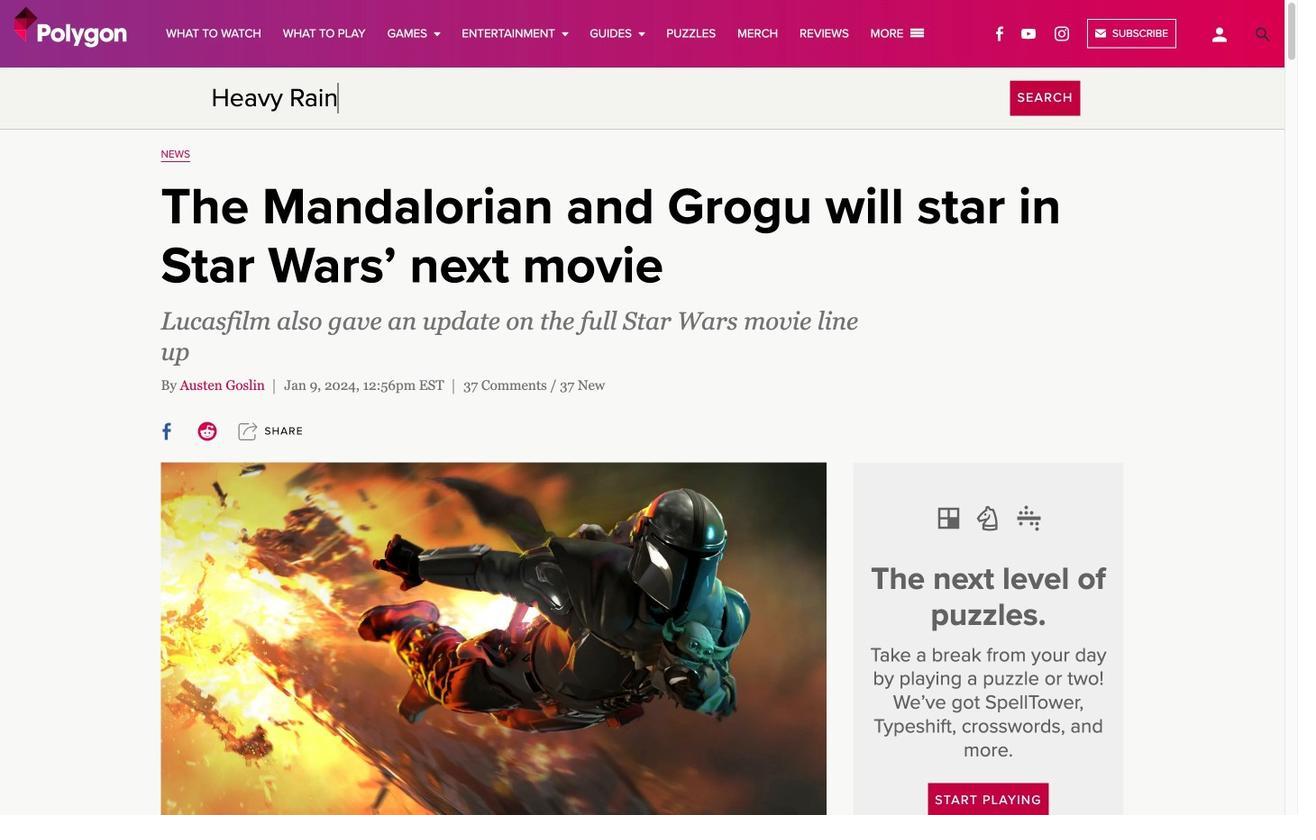 Task type: vqa. For each thing, say whether or not it's contained in the screenshot.
A render of the yellow Death Stranding Backbone One controller holding an iPhone that is displaying Death Stranding. 'Image'
no



Task type: describe. For each thing, give the bounding box(es) containing it.
Search field
[[204, 68, 1080, 129]]

din djarin and grogu flying through space as a ship explodes behind them in promotional art for the mandalorian &amp; grogu image
[[161, 463, 827, 816]]



Task type: locate. For each thing, give the bounding box(es) containing it.
None submit
[[1010, 81, 1080, 116]]



